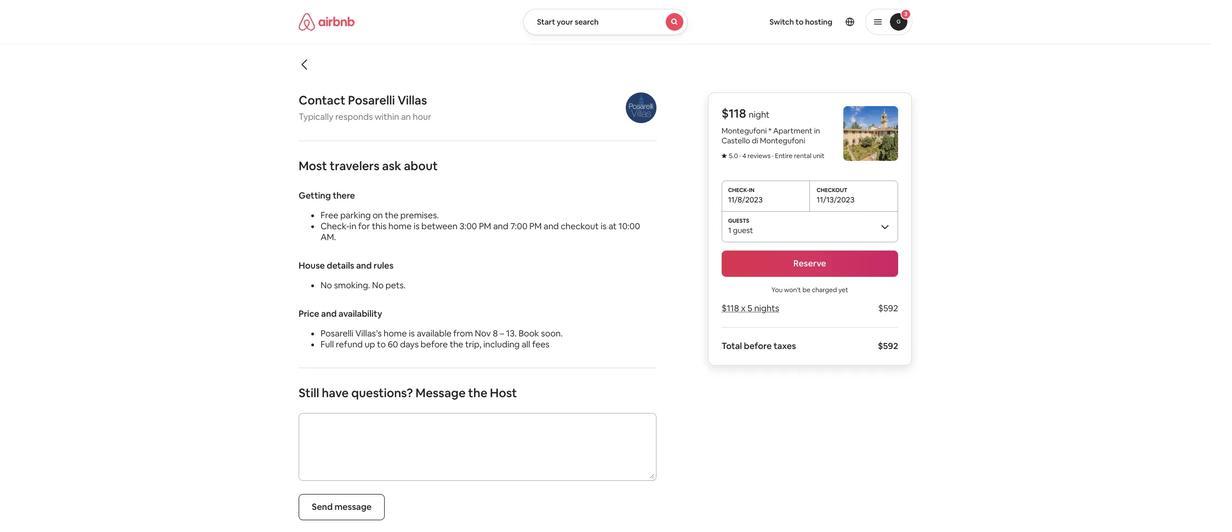 Task type: vqa. For each thing, say whether or not it's contained in the screenshot.
days at bottom left
yes



Task type: describe. For each thing, give the bounding box(es) containing it.
total before taxes
[[722, 341, 796, 352]]

getting there
[[299, 190, 355, 202]]

at
[[609, 221, 617, 232]]

home inside free parking on the premises. check-in for this home is between 3:00 pm and 7:00 pm and checkout is at 10:00 am.
[[388, 221, 412, 232]]

1 guest button
[[722, 212, 898, 242]]

guest
[[733, 226, 753, 236]]

have
[[322, 386, 349, 401]]

villas
[[398, 93, 427, 108]]

󰀄
[[722, 152, 727, 159]]

󰀄 5.0 · 4 reviews · entire rental unit
[[722, 152, 825, 161]]

11/13/2023
[[817, 195, 855, 205]]

from
[[453, 328, 473, 340]]

travelers
[[330, 158, 380, 174]]

am.
[[321, 232, 336, 243]]

1 no from the left
[[321, 280, 332, 292]]

13.
[[506, 328, 517, 340]]

apartment
[[773, 126, 813, 136]]

won't
[[784, 286, 801, 295]]

switch to hosting link
[[763, 10, 839, 33]]

this
[[372, 221, 387, 232]]

search
[[575, 17, 599, 27]]

parking
[[340, 210, 371, 221]]

an
[[401, 111, 411, 123]]

$118 for $118 night montegufoni * apartment in castello di montegufoni
[[722, 106, 746, 121]]

days
[[400, 339, 419, 351]]

montegufoni down 'night'
[[722, 126, 767, 136]]

pets.
[[386, 280, 406, 292]]

price
[[299, 309, 319, 320]]

checkout
[[561, 221, 599, 232]]

soon.
[[541, 328, 563, 340]]

$118 night montegufoni * apartment in castello di montegufoni
[[722, 106, 820, 146]]

2 pm from the left
[[529, 221, 542, 232]]

the inside 'posarelli villas's home is available from nov 8 – 13. book soon. full refund up to 60 days before the trip, including all fees'
[[450, 339, 463, 351]]

start your search button
[[523, 9, 688, 35]]

up
[[365, 339, 375, 351]]

and right price
[[321, 309, 337, 320]]

2 $592 from the top
[[878, 341, 898, 352]]

entire
[[775, 152, 793, 161]]

unit
[[813, 152, 825, 161]]

in inside $118 night montegufoni * apartment in castello di montegufoni
[[814, 126, 820, 136]]

reserve button
[[722, 251, 898, 277]]

there
[[333, 190, 355, 202]]

villas's
[[355, 328, 382, 340]]

house details and rules
[[299, 260, 394, 272]]

you won't be charged yet
[[772, 286, 848, 295]]

1
[[728, 226, 731, 236]]

8
[[493, 328, 498, 340]]

the inside free parking on the premises. check-in for this home is between 3:00 pm and 7:00 pm and checkout is at 10:00 am.
[[385, 210, 399, 221]]

$118 x 5 nights
[[722, 303, 779, 315]]

montegufoni up entire
[[760, 136, 805, 146]]

to inside 'posarelli villas's home is available from nov 8 – 13. book soon. full refund up to 60 days before the trip, including all fees'
[[377, 339, 386, 351]]

details
[[327, 260, 354, 272]]

di
[[752, 136, 758, 146]]

available
[[417, 328, 452, 340]]

send
[[312, 502, 333, 514]]

2 · from the left
[[772, 152, 774, 161]]

3 button
[[865, 9, 913, 35]]

message
[[416, 386, 466, 401]]

3
[[904, 10, 908, 18]]

x
[[741, 303, 746, 315]]

to inside profile element
[[796, 17, 804, 27]]

and left rules
[[356, 260, 372, 272]]

nov
[[475, 328, 491, 340]]

1 · from the left
[[740, 152, 741, 161]]

book
[[519, 328, 539, 340]]

Start your search search field
[[523, 9, 688, 35]]

free
[[321, 210, 338, 221]]

yet
[[839, 286, 848, 295]]

posarelli villas's home is available from nov 8 – 13. book soon. full refund up to 60 days before the trip, including all fees
[[321, 328, 563, 351]]

typically
[[299, 111, 333, 123]]

switch
[[770, 17, 794, 27]]

including
[[483, 339, 520, 351]]

and left checkout
[[544, 221, 559, 232]]

1 $592 from the top
[[878, 303, 898, 315]]

$118 x 5 nights button
[[722, 303, 779, 315]]

availability
[[339, 309, 382, 320]]

still have questions? message the host
[[299, 386, 517, 401]]

premises.
[[400, 210, 439, 221]]

contact
[[299, 93, 345, 108]]



Task type: locate. For each thing, give the bounding box(es) containing it.
before right total
[[744, 341, 772, 352]]

is
[[414, 221, 420, 232], [601, 221, 607, 232], [409, 328, 415, 340]]

0 vertical spatial home
[[388, 221, 412, 232]]

4
[[742, 152, 746, 161]]

on
[[373, 210, 383, 221]]

nights
[[754, 303, 779, 315]]

taxes
[[774, 341, 796, 352]]

posarelli inside contact posarelli villas typically responds within an hour
[[348, 93, 395, 108]]

the left trip,
[[450, 339, 463, 351]]

*
[[769, 126, 772, 136]]

· left entire
[[772, 152, 774, 161]]

posarelli inside 'posarelli villas's home is available from nov 8 – 13. book soon. full refund up to 60 days before the trip, including all fees'
[[321, 328, 354, 340]]

·
[[740, 152, 741, 161], [772, 152, 774, 161]]

most travelers ask about
[[299, 158, 438, 174]]

7:00
[[510, 221, 528, 232]]

host
[[490, 386, 517, 401]]

house
[[299, 260, 325, 272]]

send message
[[312, 502, 372, 514]]

1 horizontal spatial ·
[[772, 152, 774, 161]]

0 horizontal spatial pm
[[479, 221, 491, 232]]

is left between
[[414, 221, 420, 232]]

1 horizontal spatial no
[[372, 280, 384, 292]]

$118 left x
[[722, 303, 739, 315]]

1 pm from the left
[[479, 221, 491, 232]]

60
[[388, 339, 398, 351]]

10:00
[[619, 221, 640, 232]]

profile element
[[701, 0, 913, 44]]

1 horizontal spatial the
[[450, 339, 463, 351]]

0 vertical spatial posarelli
[[348, 93, 395, 108]]

2 no from the left
[[372, 280, 384, 292]]

fees
[[532, 339, 550, 351]]

no left pets.
[[372, 280, 384, 292]]

posarelli down the price and availability
[[321, 328, 354, 340]]

questions?
[[351, 386, 413, 401]]

pm right 3:00
[[479, 221, 491, 232]]

1 vertical spatial $118
[[722, 303, 739, 315]]

castello
[[722, 136, 750, 146]]

start
[[537, 17, 555, 27]]

your
[[557, 17, 573, 27]]

in inside free parking on the premises. check-in for this home is between 3:00 pm and 7:00 pm and checkout is at 10:00 am.
[[349, 221, 356, 232]]

before right 'days'
[[421, 339, 448, 351]]

0 vertical spatial $118
[[722, 106, 746, 121]]

home right villas's
[[384, 328, 407, 340]]

5
[[748, 303, 752, 315]]

ask
[[382, 158, 401, 174]]

pm right 7:00
[[529, 221, 542, 232]]

contact posarelli villas typically responds within an hour
[[299, 93, 431, 123]]

charged
[[812, 286, 837, 295]]

is inside 'posarelli villas's home is available from nov 8 – 13. book soon. full refund up to 60 days before the trip, including all fees'
[[409, 328, 415, 340]]

before inside 'posarelli villas's home is available from nov 8 – 13. book soon. full refund up to 60 days before the trip, including all fees'
[[421, 339, 448, 351]]

about
[[404, 158, 438, 174]]

no smoking. no pets.
[[321, 280, 406, 292]]

posarelli up within
[[348, 93, 395, 108]]

0 horizontal spatial the
[[385, 210, 399, 221]]

to right up
[[377, 339, 386, 351]]

1 horizontal spatial before
[[744, 341, 772, 352]]

total
[[722, 341, 742, 352]]

0 horizontal spatial no
[[321, 280, 332, 292]]

for
[[358, 221, 370, 232]]

message
[[335, 502, 372, 514]]

1 vertical spatial $592
[[878, 341, 898, 352]]

reserve
[[793, 258, 826, 270]]

home inside 'posarelli villas's home is available from nov 8 – 13. book soon. full refund up to 60 days before the trip, including all fees'
[[384, 328, 407, 340]]

night
[[749, 109, 770, 121]]

0 vertical spatial $592
[[878, 303, 898, 315]]

1 vertical spatial to
[[377, 339, 386, 351]]

0 horizontal spatial before
[[421, 339, 448, 351]]

0 horizontal spatial in
[[349, 221, 356, 232]]

the
[[385, 210, 399, 221], [450, 339, 463, 351], [468, 386, 487, 401]]

no
[[321, 280, 332, 292], [372, 280, 384, 292]]

0 vertical spatial to
[[796, 17, 804, 27]]

smoking.
[[334, 280, 370, 292]]

refund
[[336, 339, 363, 351]]

rules
[[374, 260, 394, 272]]

2 horizontal spatial the
[[468, 386, 487, 401]]

$118 for $118 x 5 nights
[[722, 303, 739, 315]]

be
[[803, 286, 810, 295]]

learn more about the host, posarelli villas. image
[[626, 93, 657, 123], [626, 93, 657, 123]]

to
[[796, 17, 804, 27], [377, 339, 386, 351]]

home
[[388, 221, 412, 232], [384, 328, 407, 340]]

is right the 60
[[409, 328, 415, 340]]

–
[[500, 328, 504, 340]]

switch to hosting
[[770, 17, 833, 27]]

$118 inside $118 night montegufoni * apartment in castello di montegufoni
[[722, 106, 746, 121]]

check-
[[321, 221, 349, 232]]

full
[[321, 339, 334, 351]]

1 horizontal spatial to
[[796, 17, 804, 27]]

posarelli
[[348, 93, 395, 108], [321, 328, 354, 340]]

reviews
[[748, 152, 771, 161]]

send message button
[[299, 495, 385, 521]]

1 vertical spatial the
[[450, 339, 463, 351]]

between
[[422, 221, 458, 232]]

$118 left 'night'
[[722, 106, 746, 121]]

is left at
[[601, 221, 607, 232]]

to right switch
[[796, 17, 804, 27]]

1 guest
[[728, 226, 753, 236]]

5.0
[[729, 152, 738, 161]]

11/8/2023
[[728, 195, 763, 205]]

start your search
[[537, 17, 599, 27]]

Message the host text field
[[301, 416, 655, 480]]

1 horizontal spatial in
[[814, 126, 820, 136]]

free parking on the premises. check-in for this home is between 3:00 pm and 7:00 pm and checkout is at 10:00 am.
[[321, 210, 640, 243]]

in right the apartment
[[814, 126, 820, 136]]

2 vertical spatial the
[[468, 386, 487, 401]]

hosting
[[805, 17, 833, 27]]

rental
[[794, 152, 812, 161]]

0 vertical spatial in
[[814, 126, 820, 136]]

1 vertical spatial posarelli
[[321, 328, 354, 340]]

and left 7:00
[[493, 221, 508, 232]]

2 $118 from the top
[[722, 303, 739, 315]]

the left host
[[468, 386, 487, 401]]

1 vertical spatial home
[[384, 328, 407, 340]]

hour
[[413, 111, 431, 123]]

0 vertical spatial the
[[385, 210, 399, 221]]

no down 'details'
[[321, 280, 332, 292]]

home right this at the left top of the page
[[388, 221, 412, 232]]

and
[[493, 221, 508, 232], [544, 221, 559, 232], [356, 260, 372, 272], [321, 309, 337, 320]]

still
[[299, 386, 319, 401]]

1 horizontal spatial pm
[[529, 221, 542, 232]]

all
[[522, 339, 530, 351]]

· left 4
[[740, 152, 741, 161]]

within
[[375, 111, 399, 123]]

in left for
[[349, 221, 356, 232]]

the right on
[[385, 210, 399, 221]]

1 vertical spatial in
[[349, 221, 356, 232]]

0 horizontal spatial ·
[[740, 152, 741, 161]]

1 $118 from the top
[[722, 106, 746, 121]]

0 horizontal spatial to
[[377, 339, 386, 351]]

you
[[772, 286, 783, 295]]

trip,
[[465, 339, 481, 351]]

$592
[[878, 303, 898, 315], [878, 341, 898, 352]]



